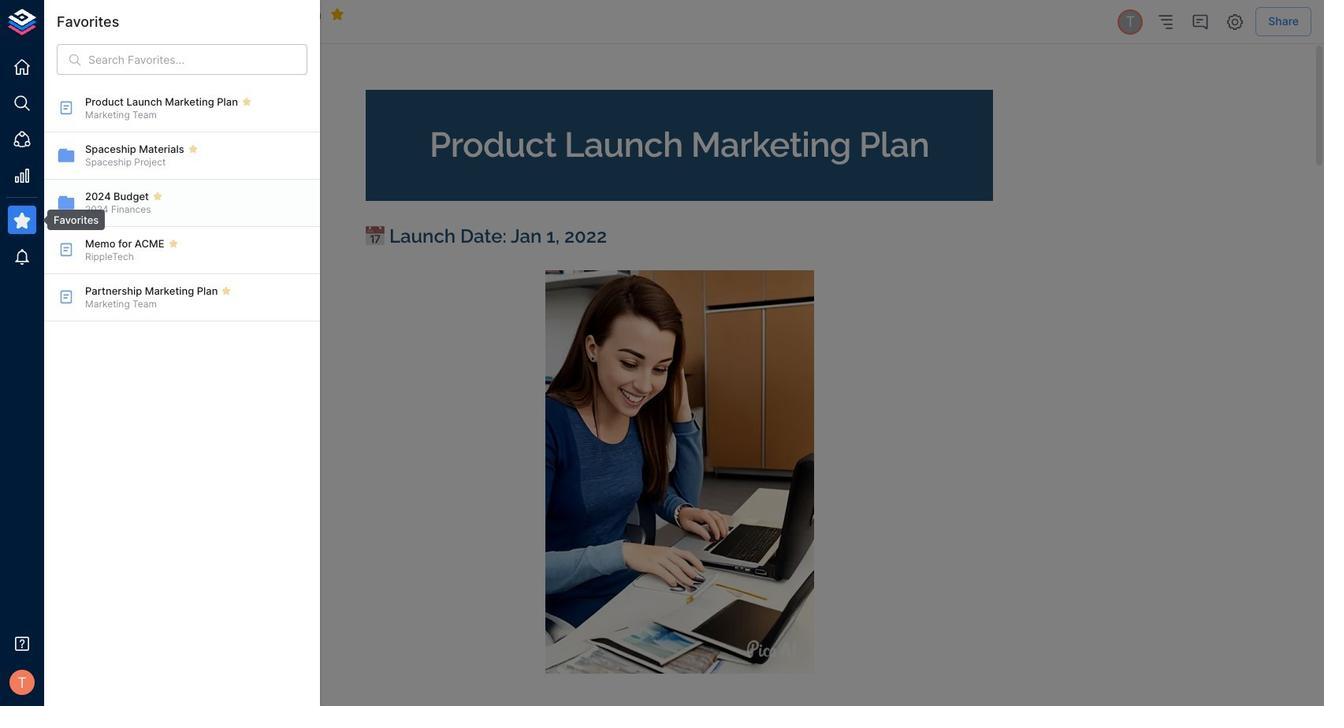 Task type: locate. For each thing, give the bounding box(es) containing it.
remove favorite image
[[330, 7, 344, 22]]

tooltip
[[36, 210, 105, 230]]

comments image
[[1192, 12, 1211, 31]]

go back image
[[103, 12, 122, 31]]



Task type: describe. For each thing, give the bounding box(es) containing it.
settings image
[[1226, 12, 1245, 31]]

Search Favorites... text field
[[88, 44, 308, 75]]

show wiki image
[[62, 12, 80, 31]]

table of contents image
[[1157, 12, 1176, 31]]



Task type: vqa. For each thing, say whether or not it's contained in the screenshot.
Table Of Contents icon
yes



